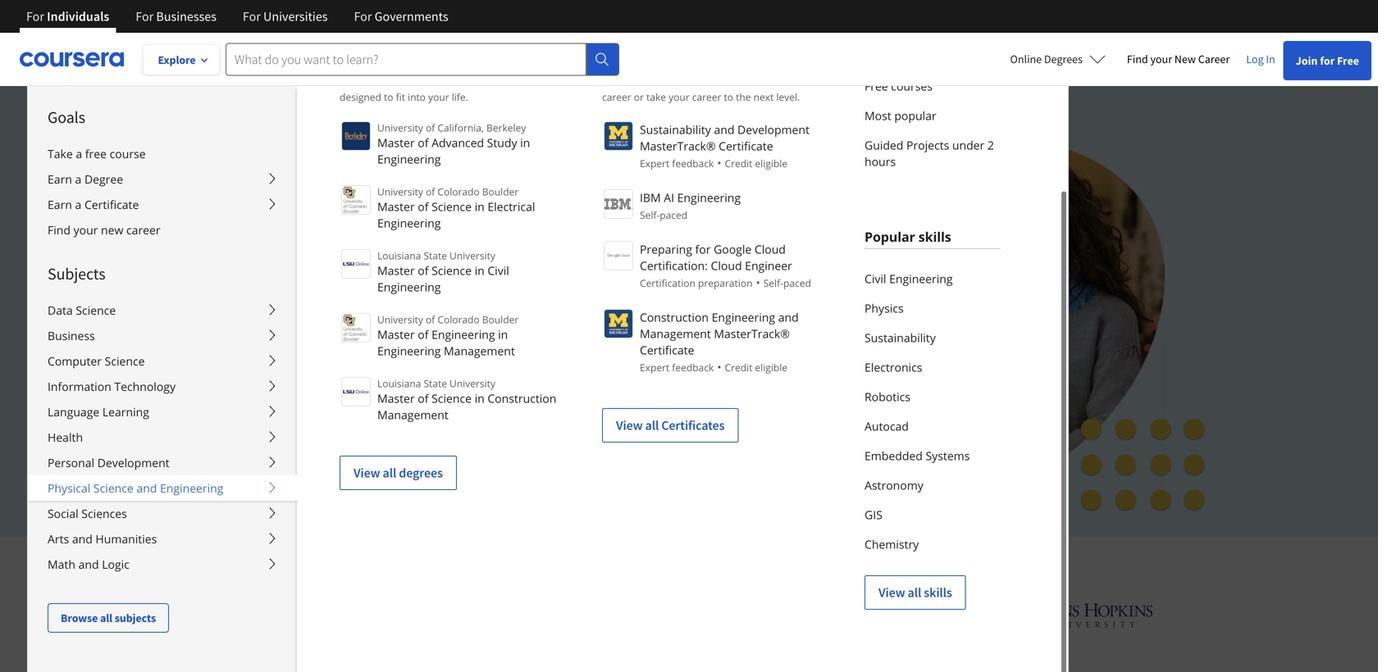 Task type: describe. For each thing, give the bounding box(es) containing it.
into for development
[[776, 73, 794, 87]]

goals
[[48, 107, 85, 128]]

find for find your new career
[[48, 222, 71, 238]]

management inside university of colorado boulder master of engineering in engineering management
[[444, 343, 515, 359]]

personal development
[[48, 455, 170, 471]]

sustainability for sustainability
[[865, 330, 936, 346]]

breakthrough pricing on 100% online degrees designed to fit into your life.
[[340, 73, 550, 104]]

for businesses
[[136, 8, 217, 25]]

math and logic
[[48, 557, 130, 573]]

engineering inside construction engineering and management mastertrack® certificate expert feedback • credit eligible
[[712, 310, 776, 325]]

management inside louisiana state university master of science in construction management
[[378, 407, 449, 423]]

autocad
[[865, 419, 909, 435]]

civil engineering link
[[865, 264, 1001, 294]]

earn a certificate button
[[28, 192, 297, 217]]

take a free course link
[[28, 141, 297, 167]]

university of illinois at urbana-champaign image
[[225, 603, 353, 629]]

humanities
[[96, 532, 157, 547]]

physics
[[865, 301, 904, 316]]

join
[[1296, 53, 1318, 68]]

most popular
[[865, 108, 937, 124]]

certificate inside construction engineering and management mastertrack® certificate expert feedback • credit eligible
[[640, 343, 695, 358]]

for for individuals
[[26, 8, 44, 25]]

robotics link
[[865, 382, 1001, 412]]

view for view all degrees
[[354, 465, 380, 482]]

systems
[[926, 449, 970, 464]]

guided
[[865, 137, 904, 153]]

breakthrough
[[340, 73, 403, 87]]

a for earn a certificate
[[75, 197, 81, 213]]

business button
[[28, 323, 297, 349]]

engineering inside popular skills list
[[890, 271, 953, 287]]

louisiana state university master of science in construction management
[[378, 377, 557, 423]]

arts and humanities
[[48, 532, 157, 547]]

2 horizontal spatial career
[[692, 90, 722, 104]]

take
[[647, 90, 666, 104]]

engineering inside ibm ai engineering self-paced
[[678, 190, 741, 206]]

log in link
[[1239, 49, 1284, 69]]

and right arts
[[72, 532, 93, 547]]

a inside in 3-9 months, gain the skills to break into a new career or take your career to the next level.
[[797, 73, 802, 87]]

coursera image
[[20, 46, 124, 72]]

join for free
[[1296, 53, 1360, 68]]

sciences
[[81, 506, 127, 522]]

level.
[[777, 90, 800, 104]]

explore
[[158, 53, 196, 67]]

career
[[1199, 52, 1230, 66]]

guarantee
[[431, 444, 490, 460]]

on inside unlimited access to 7,000+ world-class courses, hands-on projects, and job-ready certificate programs—all included in your subscription
[[673, 230, 695, 255]]

eligible inside 'sustainability and development mastertrack® certificate expert feedback • credit eligible'
[[755, 157, 788, 170]]

for for join
[[1321, 53, 1335, 68]]

for for preparing
[[696, 242, 711, 257]]

university for advanced
[[378, 121, 423, 135]]

universities
[[591, 550, 695, 577]]

most
[[865, 108, 892, 124]]

view all degrees
[[354, 465, 443, 482]]

new
[[1175, 52, 1197, 66]]

to left "next"
[[724, 90, 734, 104]]

credit inside 'sustainability and development mastertrack® certificate expert feedback • credit eligible'
[[725, 157, 753, 170]]

courses
[[892, 78, 933, 94]]

free courses link
[[865, 71, 1001, 101]]

advanced
[[432, 135, 484, 151]]

skills inside "link"
[[924, 585, 953, 602]]

engineering inside louisiana state university master of science in civil engineering
[[378, 279, 441, 295]]

science inside louisiana state university master of science in civil engineering
[[432, 263, 472, 279]]

credit inside construction engineering and management mastertrack® certificate expert feedback • credit eligible
[[725, 361, 753, 375]]

information
[[48, 379, 111, 395]]

skills inside in 3-9 months, gain the skills to break into a new career or take your career to the next level.
[[711, 73, 733, 87]]

plus
[[980, 550, 1018, 577]]

degrees inside list
[[399, 465, 443, 482]]

view all skills
[[879, 585, 953, 602]]

preparing for google cloud certification: cloud engineer certification preparation • self-paced
[[640, 242, 812, 291]]

view all certificates
[[616, 418, 725, 434]]

a for take a free course
[[76, 146, 82, 162]]

• inside construction engineering and management mastertrack® certificate expert feedback • credit eligible
[[717, 359, 722, 375]]

boulder for science
[[482, 185, 519, 199]]

popular skills list
[[865, 264, 1001, 611]]

find your new career link
[[28, 217, 297, 243]]

colorado for engineering
[[438, 313, 480, 327]]

included
[[623, 259, 695, 284]]

paced inside ibm ai engineering self-paced
[[660, 208, 688, 222]]

civil inside louisiana state university master of science in civil engineering
[[488, 263, 510, 279]]

join for free link
[[1284, 41, 1372, 80]]

What do you want to learn? text field
[[226, 43, 587, 76]]

social sciences
[[48, 506, 127, 522]]

sustainability and development mastertrack® certificate expert feedback • credit eligible
[[640, 122, 810, 171]]

log
[[1247, 52, 1264, 66]]

and left companies at the right bottom of the page
[[701, 550, 736, 577]]

certificate inside 'sustainability and development mastertrack® certificate expert feedback • credit eligible'
[[719, 138, 774, 154]]

degree
[[84, 172, 123, 187]]

leading universities and companies with coursera plus
[[513, 550, 1018, 577]]

certificate
[[412, 259, 495, 284]]

ready
[[359, 259, 407, 284]]

1 horizontal spatial cloud
[[755, 242, 786, 257]]

of inside louisiana state university master of science in construction management
[[418, 391, 429, 407]]

group containing goals
[[27, 0, 1379, 673]]

free inside "link"
[[1338, 53, 1360, 68]]

civil engineering
[[865, 271, 953, 287]]

social
[[48, 506, 79, 522]]

certification:
[[640, 258, 708, 274]]

guided projects under 2 hours link
[[865, 130, 1001, 176]]

browse all subjects
[[61, 611, 156, 626]]

of inside louisiana state university master of science in civil engineering
[[418, 263, 429, 279]]

science inside dropdown button
[[76, 303, 116, 318]]

all for subjects
[[100, 611, 112, 626]]

colorado for science
[[438, 185, 480, 199]]

view for view all skills
[[879, 585, 906, 602]]

day inside button
[[282, 406, 303, 422]]

partnername logo image for sustainability
[[604, 121, 634, 151]]

in inside university of colorado boulder master of engineering in engineering management
[[498, 327, 508, 343]]

university of colorado boulder logo image for master of engineering in engineering management
[[341, 314, 371, 343]]

gain
[[671, 73, 690, 87]]

fit
[[396, 90, 405, 104]]

arts and humanities button
[[28, 527, 297, 552]]

all for degrees
[[383, 465, 397, 482]]

all for certificates
[[646, 418, 659, 434]]

start 7-day free trial button
[[213, 394, 385, 434]]

chemistry link
[[865, 530, 1001, 560]]

14-
[[317, 444, 334, 460]]

construction inside louisiana state university master of science in construction management
[[488, 391, 557, 407]]

louisiana state university logo image for master of science in civil engineering
[[341, 249, 371, 279]]

to left break at the top right of page
[[735, 73, 745, 87]]

university of colorado boulder master of science in electrical engineering
[[378, 185, 535, 231]]

in inside the university of colorado boulder master of science in electrical engineering
[[475, 199, 485, 215]]

louisiana for master of science in civil engineering
[[378, 249, 421, 263]]

subjects
[[115, 611, 156, 626]]

/year
[[255, 444, 285, 460]]

1 vertical spatial skills
[[919, 228, 952, 246]]

university for engineering
[[378, 313, 423, 327]]

browse
[[61, 611, 98, 626]]

computer
[[48, 354, 102, 369]]

in inside university of california, berkeley master of advanced study in engineering
[[520, 135, 530, 151]]

programs—all
[[499, 259, 619, 284]]

with inside /year with 14-day money-back guarantee link
[[288, 444, 314, 460]]

your inside explore menu element
[[74, 222, 98, 238]]

and left logic
[[78, 557, 99, 573]]

find your new career
[[48, 222, 161, 238]]

earn for earn a certificate
[[48, 197, 72, 213]]

view all certificates list
[[602, 120, 826, 443]]

data science button
[[28, 298, 297, 323]]

pricing
[[406, 73, 437, 87]]

and inside unlimited access to 7,000+ world-class courses, hands-on projects, and job-ready certificate programs—all included in your subscription
[[290, 259, 322, 284]]

world-
[[442, 230, 496, 255]]

certification
[[640, 277, 696, 290]]

construction inside construction engineering and management mastertrack® certificate expert feedback • credit eligible
[[640, 310, 709, 325]]

online degrees button
[[998, 41, 1119, 77]]

mastertrack® inside construction engineering and management mastertrack® certificate expert feedback • credit eligible
[[714, 326, 790, 342]]

eligible inside construction engineering and management mastertrack® certificate expert feedback • credit eligible
[[755, 361, 788, 375]]

boulder for engineering
[[482, 313, 519, 327]]

popular
[[865, 228, 916, 246]]

embedded
[[865, 449, 923, 464]]

1 vertical spatial the
[[736, 90, 751, 104]]

master for master of science in electrical engineering
[[378, 199, 415, 215]]

university of california, berkeley master of advanced study in engineering
[[378, 121, 530, 167]]

louisiana for master of science in construction management
[[378, 377, 421, 391]]

banner navigation
[[13, 0, 462, 33]]

technology
[[114, 379, 176, 395]]

leading
[[519, 550, 585, 577]]

engineering inside the university of colorado boulder master of science in electrical engineering
[[378, 215, 441, 231]]

in inside louisiana state university master of science in civil engineering
[[475, 263, 485, 279]]

development inside 'sustainability and development mastertrack® certificate expert feedback • credit eligible'
[[738, 122, 810, 137]]

universities
[[263, 8, 328, 25]]

free inside button
[[305, 406, 330, 422]]

to inside unlimited access to 7,000+ world-class courses, hands-on projects, and job-ready certificate programs—all included in your subscription
[[360, 230, 377, 255]]

university inside louisiana state university master of science in civil engineering
[[450, 249, 496, 263]]

1 vertical spatial day
[[334, 444, 355, 460]]

free courses
[[865, 78, 933, 94]]

online
[[1011, 52, 1042, 66]]



Task type: locate. For each thing, give the bounding box(es) containing it.
your inside breakthrough pricing on 100% online degrees designed to fit into your life.
[[428, 90, 449, 104]]

2 university of colorado boulder logo image from the top
[[341, 314, 371, 343]]

language
[[48, 405, 99, 420]]

sustainability
[[640, 122, 711, 137], [865, 330, 936, 346]]

1 vertical spatial expert
[[640, 361, 670, 375]]

companies
[[741, 550, 841, 577]]

gis link
[[865, 501, 1001, 530]]

5 master from the top
[[378, 391, 415, 407]]

partnername logo image
[[604, 121, 634, 151], [604, 190, 634, 219], [604, 241, 634, 271], [604, 309, 634, 339]]

cloud up preparation
[[711, 258, 742, 274]]

sustainability up electronics on the right
[[865, 330, 936, 346]]

computer science button
[[28, 349, 297, 374]]

eligible
[[755, 157, 788, 170], [755, 361, 788, 375]]

engineering right ai in the top left of the page
[[678, 190, 741, 206]]

for inside preparing for google cloud certification: cloud engineer certification preparation • self-paced
[[696, 242, 711, 257]]

0 vertical spatial the
[[693, 73, 708, 87]]

management
[[640, 326, 711, 342], [444, 343, 515, 359], [378, 407, 449, 423]]

explore button
[[144, 45, 219, 75]]

master inside louisiana state university master of science in construction management
[[378, 391, 415, 407]]

1 vertical spatial earn
[[48, 197, 72, 213]]

master inside university of california, berkeley master of advanced study in engineering
[[378, 135, 415, 151]]

mastertrack® inside 'sustainability and development mastertrack® certificate expert feedback • credit eligible'
[[640, 138, 716, 154]]

university inside university of california, berkeley master of advanced study in engineering
[[378, 121, 423, 135]]

a inside dropdown button
[[75, 172, 81, 187]]

2 master from the top
[[378, 199, 415, 215]]

0 vertical spatial free
[[1338, 53, 1360, 68]]

7,000+
[[382, 230, 438, 255]]

electronics link
[[865, 353, 1001, 382]]

partnername logo image down included
[[604, 309, 634, 339]]

master down ready
[[378, 327, 415, 343]]

earn
[[48, 172, 72, 187], [48, 197, 72, 213]]

courses,
[[541, 230, 611, 255]]

degrees right online
[[513, 73, 550, 87]]

in left electrical
[[475, 199, 485, 215]]

colorado inside the university of colorado boulder master of science in electrical engineering
[[438, 185, 480, 199]]

cancel
[[283, 368, 319, 383]]

1 vertical spatial in
[[602, 73, 611, 87]]

all for skills
[[908, 585, 922, 602]]

1 vertical spatial colorado
[[438, 313, 480, 327]]

1 vertical spatial find
[[48, 222, 71, 238]]

popular skills menu item
[[296, 0, 1379, 673]]

1 vertical spatial for
[[696, 242, 711, 257]]

partnername logo image left ibm
[[604, 190, 634, 219]]

view down chemistry
[[879, 585, 906, 602]]

in
[[520, 135, 530, 151], [475, 199, 485, 215], [700, 259, 716, 284], [475, 263, 485, 279], [498, 327, 508, 343], [475, 391, 485, 407]]

0 vertical spatial on
[[440, 73, 452, 87]]

master up 7,000+
[[378, 199, 415, 215]]

0 horizontal spatial degrees
[[399, 465, 443, 482]]

0 horizontal spatial new
[[101, 222, 123, 238]]

engineering inside popup button
[[160, 481, 224, 497]]

for left the governments
[[354, 8, 372, 25]]

university for science
[[378, 185, 423, 199]]

sustainability down take
[[640, 122, 711, 137]]

feedback inside construction engineering and management mastertrack® certificate expert feedback • credit eligible
[[672, 361, 714, 375]]

0 horizontal spatial view
[[354, 465, 380, 482]]

sustainability for sustainability and development mastertrack® certificate expert feedback • credit eligible
[[640, 122, 711, 137]]

0 horizontal spatial day
[[282, 406, 303, 422]]

1 vertical spatial paced
[[784, 277, 812, 290]]

master inside the university of colorado boulder master of science in electrical engineering
[[378, 199, 415, 215]]

coursera
[[891, 550, 974, 577]]

/year with 14-day money-back guarantee
[[255, 444, 490, 460]]

ibm
[[640, 190, 661, 206]]

free
[[1338, 53, 1360, 68], [865, 78, 889, 94], [305, 406, 330, 422]]

colorado inside university of colorado boulder master of engineering in engineering management
[[438, 313, 480, 327]]

engineering down advanced at the left top of page
[[378, 151, 441, 167]]

civil down the "class"
[[488, 263, 510, 279]]

0 horizontal spatial civil
[[488, 263, 510, 279]]

science up the information technology at the left bottom of the page
[[105, 354, 145, 369]]

0 horizontal spatial for
[[696, 242, 711, 257]]

to left fit
[[384, 90, 394, 104]]

1 horizontal spatial career
[[602, 90, 632, 104]]

into inside in 3-9 months, gain the skills to break into a new career or take your career to the next level.
[[776, 73, 794, 87]]

your inside unlimited access to 7,000+ world-class courses, hands-on projects, and job-ready certificate programs—all included in your subscription
[[213, 288, 252, 313]]

2 vertical spatial certificate
[[640, 343, 695, 358]]

boulder down unlimited access to 7,000+ world-class courses, hands-on projects, and job-ready certificate programs—all included in your subscription
[[482, 313, 519, 327]]

development up "physical science and engineering"
[[97, 455, 170, 471]]

1 earn from the top
[[48, 172, 72, 187]]

1 colorado from the top
[[438, 185, 480, 199]]

new inside in 3-9 months, gain the skills to break into a new career or take your career to the next level.
[[805, 73, 824, 87]]

2 vertical spatial view
[[879, 585, 906, 602]]

take a free course
[[48, 146, 146, 162]]

all left 'certificates'
[[646, 418, 659, 434]]

feedback
[[672, 157, 714, 170], [672, 361, 714, 375]]

2 partnername logo image from the top
[[604, 190, 634, 219]]

0 horizontal spatial into
[[408, 90, 426, 104]]

master for master of engineering in engineering management
[[378, 327, 415, 343]]

construction down certification
[[640, 310, 709, 325]]

1 horizontal spatial development
[[738, 122, 810, 137]]

2 state from the top
[[424, 377, 447, 391]]

your down the earn a certificate
[[74, 222, 98, 238]]

all inside view all skills "link"
[[908, 585, 922, 602]]

earn inside dropdown button
[[48, 172, 72, 187]]

new down the earn a certificate
[[101, 222, 123, 238]]

university inside university of colorado boulder master of engineering in engineering management
[[378, 313, 423, 327]]

louisiana state university logo image right cancel
[[341, 378, 371, 407]]

in left 3-
[[602, 73, 611, 87]]

start 7-day free trial
[[240, 406, 359, 422]]

2 boulder from the top
[[482, 313, 519, 327]]

job-
[[327, 259, 359, 284]]

1 horizontal spatial on
[[673, 230, 695, 255]]

1 vertical spatial on
[[673, 230, 695, 255]]

coursera plus image
[[213, 154, 463, 179]]

science inside the university of colorado boulder master of science in electrical engineering
[[432, 199, 472, 215]]

engineering down preparation
[[712, 310, 776, 325]]

• up ibm ai engineering self-paced
[[717, 155, 722, 171]]

management inside construction engineering and management mastertrack® certificate expert feedback • credit eligible
[[640, 326, 711, 342]]

management up back
[[378, 407, 449, 423]]

1 horizontal spatial with
[[846, 550, 885, 577]]

the left "next"
[[736, 90, 751, 104]]

1 horizontal spatial self-
[[764, 277, 784, 290]]

• inside 'sustainability and development mastertrack® certificate expert feedback • credit eligible'
[[717, 155, 722, 171]]

1 vertical spatial new
[[101, 222, 123, 238]]

view all degrees list
[[340, 120, 563, 491]]

university up 7,000+
[[378, 185, 423, 199]]

state inside louisiana state university master of science in construction management
[[424, 377, 447, 391]]

in inside log in link
[[1267, 52, 1276, 66]]

a left degree
[[75, 172, 81, 187]]

1 partnername logo image from the top
[[604, 121, 634, 151]]

university inside the university of colorado boulder master of science in electrical engineering
[[378, 185, 423, 199]]

science up the "business"
[[76, 303, 116, 318]]

1 vertical spatial certificate
[[84, 197, 139, 213]]

9
[[623, 73, 628, 87]]

to inside breakthrough pricing on 100% online degrees designed to fit into your life.
[[384, 90, 394, 104]]

language learning
[[48, 405, 149, 420]]

study
[[487, 135, 517, 151]]

1 horizontal spatial sustainability
[[865, 330, 936, 346]]

0 vertical spatial sustainability
[[640, 122, 711, 137]]

1 credit from the top
[[725, 157, 753, 170]]

governments
[[375, 8, 449, 25]]

2 louisiana state university logo image from the top
[[341, 378, 371, 407]]

in inside in 3-9 months, gain the skills to break into a new career or take your career to the next level.
[[602, 73, 611, 87]]

3 partnername logo image from the top
[[604, 241, 634, 271]]

your down projects,
[[213, 288, 252, 313]]

unlimited access to 7,000+ world-class courses, hands-on projects, and job-ready certificate programs—all included in your subscription
[[213, 230, 716, 313]]

master inside louisiana state university master of science in civil engineering
[[378, 263, 415, 279]]

engineering inside university of california, berkeley master of advanced study in engineering
[[378, 151, 441, 167]]

science down world-
[[432, 263, 472, 279]]

expert inside 'sustainability and development mastertrack® certificate expert feedback • credit eligible'
[[640, 157, 670, 170]]

1 vertical spatial with
[[846, 550, 885, 577]]

with down gis
[[846, 550, 885, 577]]

google
[[714, 242, 752, 257]]

list containing free courses
[[865, 71, 1001, 176]]

free right join
[[1338, 53, 1360, 68]]

0 vertical spatial boulder
[[482, 185, 519, 199]]

management down certification
[[640, 326, 711, 342]]

2 colorado from the top
[[438, 313, 480, 327]]

sustainability link
[[865, 323, 1001, 353]]

course
[[110, 146, 146, 162]]

boulder inside the university of colorado boulder master of science in electrical engineering
[[482, 185, 519, 199]]

find your new career
[[1128, 52, 1230, 66]]

1 feedback from the top
[[672, 157, 714, 170]]

1 vertical spatial boulder
[[482, 313, 519, 327]]

0 vertical spatial paced
[[660, 208, 688, 222]]

engineering up physics link
[[890, 271, 953, 287]]

new
[[805, 73, 824, 87], [101, 222, 123, 238]]

science up world-
[[432, 199, 472, 215]]

your inside in 3-9 months, gain the skills to break into a new career or take your career to the next level.
[[669, 90, 690, 104]]

in inside unlimited access to 7,000+ world-class courses, hands-on projects, and job-ready certificate programs—all included in your subscription
[[700, 259, 716, 284]]

paced down engineer
[[784, 277, 812, 290]]

projects
[[907, 137, 950, 153]]

certificate up find your new career
[[84, 197, 139, 213]]

start
[[240, 406, 268, 422]]

2 eligible from the top
[[755, 361, 788, 375]]

johns hopkins university image
[[998, 601, 1154, 631]]

astronomy
[[865, 478, 924, 494]]

development inside popup button
[[97, 455, 170, 471]]

for for governments
[[354, 8, 372, 25]]

and down in 3-9 months, gain the skills to break into a new career or take your career to the next level. on the top of page
[[714, 122, 735, 137]]

earn down take
[[48, 172, 72, 187]]

view all skills link
[[865, 576, 967, 611]]

0 vertical spatial with
[[288, 444, 314, 460]]

under
[[953, 137, 985, 153]]

a inside 'popup button'
[[75, 197, 81, 213]]

university of colorado boulder logo image for master of science in electrical engineering
[[341, 185, 371, 215]]

0 vertical spatial credit
[[725, 157, 753, 170]]

paced inside preparing for google cloud certification: cloud engineer certification preparation • self-paced
[[784, 277, 812, 290]]

1 eligible from the top
[[755, 157, 788, 170]]

free inside list
[[865, 78, 889, 94]]

business
[[48, 328, 95, 344]]

4 partnername logo image from the top
[[604, 309, 634, 339]]

2 earn from the top
[[48, 197, 72, 213]]

management up louisiana state university master of science in construction management on the left bottom of page
[[444, 343, 515, 359]]

0 vertical spatial certificate
[[719, 138, 774, 154]]

1 horizontal spatial into
[[776, 73, 794, 87]]

with left 14-
[[288, 444, 314, 460]]

0 horizontal spatial find
[[48, 222, 71, 238]]

certificate inside 'popup button'
[[84, 197, 139, 213]]

for for businesses
[[136, 8, 154, 25]]

cloud up engineer
[[755, 242, 786, 257]]

partnername logo image for construction
[[604, 309, 634, 339]]

find for find your new career
[[1128, 52, 1149, 66]]

anytime
[[322, 368, 370, 383]]

hec paris image
[[888, 599, 945, 633]]

view for view all certificates
[[616, 418, 643, 434]]

0 vertical spatial development
[[738, 122, 810, 137]]

earn down the earn a degree
[[48, 197, 72, 213]]

1 horizontal spatial paced
[[784, 277, 812, 290]]

new right break at the top right of page
[[805, 73, 824, 87]]

engineering
[[378, 151, 441, 167], [678, 190, 741, 206], [378, 215, 441, 231], [890, 271, 953, 287], [378, 279, 441, 295], [712, 310, 776, 325], [432, 327, 495, 343], [378, 343, 441, 359], [160, 481, 224, 497]]

0 vertical spatial feedback
[[672, 157, 714, 170]]

self- down engineer
[[764, 277, 784, 290]]

expert inside construction engineering and management mastertrack® certificate expert feedback • credit eligible
[[640, 361, 670, 375]]

development down "next"
[[738, 122, 810, 137]]

on left 100%
[[440, 73, 452, 87]]

the right gain
[[693, 73, 708, 87]]

0 vertical spatial degrees
[[513, 73, 550, 87]]

a for earn a degree
[[75, 172, 81, 187]]

1 vertical spatial credit
[[725, 361, 753, 375]]

science up guarantee
[[432, 391, 472, 407]]

degrees inside breakthrough pricing on 100% online degrees designed to fit into your life.
[[513, 73, 550, 87]]

sustainability inside 'sustainability and development mastertrack® certificate expert feedback • credit eligible'
[[640, 122, 711, 137]]

find left "new"
[[1128, 52, 1149, 66]]

self- inside preparing for google cloud certification: cloud engineer certification preparation • self-paced
[[764, 277, 784, 290]]

/month, cancel anytime
[[233, 368, 370, 383]]

1 for from the left
[[26, 8, 44, 25]]

0 vertical spatial •
[[717, 155, 722, 171]]

1 horizontal spatial day
[[334, 444, 355, 460]]

engineering down unlimited access to 7,000+ world-class courses, hands-on projects, and job-ready certificate programs—all included in your subscription
[[432, 327, 495, 343]]

in down google
[[700, 259, 716, 284]]

2 for from the left
[[136, 8, 154, 25]]

1 expert from the top
[[640, 157, 670, 170]]

career inside explore menu element
[[126, 222, 161, 238]]

0 horizontal spatial career
[[126, 222, 161, 238]]

colorado down certificate
[[438, 313, 480, 327]]

earn for earn a degree
[[48, 172, 72, 187]]

1 vertical spatial cloud
[[711, 258, 742, 274]]

0 horizontal spatial sustainability
[[640, 122, 711, 137]]

1 vertical spatial mastertrack®
[[714, 326, 790, 342]]

cloud
[[755, 242, 786, 257], [711, 258, 742, 274]]

1 state from the top
[[424, 249, 447, 263]]

arts
[[48, 532, 69, 547]]

1 vertical spatial •
[[756, 275, 761, 291]]

0 horizontal spatial in
[[602, 73, 611, 87]]

2 vertical spatial management
[[378, 407, 449, 423]]

for left 'universities'
[[243, 8, 261, 25]]

and up 'subscription'
[[290, 259, 322, 284]]

1 vertical spatial self-
[[764, 277, 784, 290]]

0 vertical spatial construction
[[640, 310, 709, 325]]

university down fit
[[378, 121, 423, 135]]

0 vertical spatial colorado
[[438, 185, 480, 199]]

1 vertical spatial construction
[[488, 391, 557, 407]]

0 vertical spatial find
[[1128, 52, 1149, 66]]

electronics
[[865, 360, 923, 375]]

1 horizontal spatial in
[[1267, 52, 1276, 66]]

degrees down back
[[399, 465, 443, 482]]

1 vertical spatial louisiana state university logo image
[[341, 378, 371, 407]]

in down unlimited access to 7,000+ world-class courses, hands-on projects, and job-ready certificate programs—all included in your subscription
[[498, 327, 508, 343]]

information technology button
[[28, 374, 297, 400]]

• inside preparing for google cloud certification: cloud engineer certification preparation • self-paced
[[756, 275, 761, 291]]

0 vertical spatial management
[[640, 326, 711, 342]]

online
[[482, 73, 510, 87]]

master down 7,000+
[[378, 263, 415, 279]]

engineering up ready
[[378, 215, 441, 231]]

0 horizontal spatial free
[[305, 406, 330, 422]]

science inside louisiana state university master of science in construction management
[[432, 391, 472, 407]]

embedded systems
[[865, 449, 970, 464]]

1 vertical spatial university of colorado boulder logo image
[[341, 314, 371, 343]]

self- inside ibm ai engineering self-paced
[[640, 208, 660, 222]]

•
[[717, 155, 722, 171], [756, 275, 761, 291], [717, 359, 722, 375]]

certificates
[[662, 418, 725, 434]]

certificate down certification
[[640, 343, 695, 358]]

mastertrack® down preparation
[[714, 326, 790, 342]]

all inside view all degrees link
[[383, 465, 397, 482]]

view all certificates link
[[602, 409, 739, 443]]

2 louisiana from the top
[[378, 377, 421, 391]]

and up social sciences dropdown button
[[137, 481, 157, 497]]

your left life.
[[428, 90, 449, 104]]

all down money-
[[383, 465, 397, 482]]

to up ready
[[360, 230, 377, 255]]

0 horizontal spatial the
[[693, 73, 708, 87]]

free
[[85, 146, 107, 162]]

2 vertical spatial free
[[305, 406, 330, 422]]

4 master from the top
[[378, 327, 415, 343]]

view inside "link"
[[879, 585, 906, 602]]

partnername logo image for ibm
[[604, 190, 634, 219]]

months,
[[631, 73, 669, 87]]

2 horizontal spatial free
[[1338, 53, 1360, 68]]

berkeley
[[487, 121, 526, 135]]

master inside university of colorado boulder master of engineering in engineering management
[[378, 327, 415, 343]]

and inside 'sustainability and development mastertrack® certificate expert feedback • credit eligible'
[[714, 122, 735, 137]]

mastertrack® up ai in the top left of the page
[[640, 138, 716, 154]]

1 horizontal spatial construction
[[640, 310, 709, 325]]

feedback inside 'sustainability and development mastertrack® certificate expert feedback • credit eligible'
[[672, 157, 714, 170]]

engineering up louisiana state university master of science in construction management on the left bottom of page
[[378, 343, 441, 359]]

1 horizontal spatial the
[[736, 90, 751, 104]]

find down the earn a certificate
[[48, 222, 71, 238]]

1 vertical spatial eligible
[[755, 361, 788, 375]]

construction engineering and management mastertrack® certificate expert feedback • credit eligible
[[640, 310, 799, 375]]

1 boulder from the top
[[482, 185, 519, 199]]

on inside breakthrough pricing on 100% online degrees designed to fit into your life.
[[440, 73, 452, 87]]

engineering up social sciences dropdown button
[[160, 481, 224, 497]]

0 vertical spatial eligible
[[755, 157, 788, 170]]

all inside view all certificates link
[[646, 418, 659, 434]]

and down engineer
[[779, 310, 799, 325]]

louisiana state university master of science in civil engineering
[[378, 249, 510, 295]]

certificate down "next"
[[719, 138, 774, 154]]

university inside louisiana state university master of science in construction management
[[450, 377, 496, 391]]

science inside popup button
[[93, 481, 134, 497]]

career down 3-
[[602, 90, 632, 104]]

university of colorado boulder master of engineering in engineering management
[[378, 313, 519, 359]]

all down coursera
[[908, 585, 922, 602]]

in inside louisiana state university master of science in construction management
[[475, 391, 485, 407]]

ai
[[664, 190, 675, 206]]

1 horizontal spatial find
[[1128, 52, 1149, 66]]

0 vertical spatial for
[[1321, 53, 1335, 68]]

for right join
[[1321, 53, 1335, 68]]

day right start
[[282, 406, 303, 422]]

free left 'trial'
[[305, 406, 330, 422]]

paced
[[660, 208, 688, 222], [784, 277, 812, 290]]

self- down ibm
[[640, 208, 660, 222]]

find inside explore menu element
[[48, 222, 71, 238]]

view all degrees link
[[340, 456, 457, 491]]

louisiana state university logo image
[[341, 249, 371, 279], [341, 378, 371, 407]]

university of colorado boulder logo image
[[341, 185, 371, 215], [341, 314, 371, 343]]

university of colorado boulder logo image up anytime
[[341, 314, 371, 343]]

0 horizontal spatial with
[[288, 444, 314, 460]]

in down world-
[[475, 263, 485, 279]]

2 feedback from the top
[[672, 361, 714, 375]]

browse all subjects button
[[48, 604, 169, 634]]

civil inside popular skills list
[[865, 271, 887, 287]]

of
[[426, 121, 435, 135], [418, 135, 429, 151], [426, 185, 435, 199], [418, 199, 429, 215], [418, 263, 429, 279], [426, 313, 435, 327], [418, 327, 429, 343], [418, 391, 429, 407]]

0 vertical spatial university of colorado boulder logo image
[[341, 185, 371, 215]]

0 vertical spatial mastertrack®
[[640, 138, 716, 154]]

1 master from the top
[[378, 135, 415, 151]]

physics link
[[865, 294, 1001, 323]]

science inside 'popup button'
[[105, 354, 145, 369]]

partnername logo image down 3-
[[604, 121, 634, 151]]

for for universities
[[243, 8, 261, 25]]

1 louisiana state university logo image from the top
[[341, 249, 371, 279]]

a up level.
[[797, 73, 802, 87]]

engineering down 7,000+
[[378, 279, 441, 295]]

master for master of advanced study in engineering
[[378, 135, 415, 151]]

explore menu element
[[28, 86, 297, 634]]

louisiana state university logo image left 7,000+
[[341, 249, 371, 279]]

None search field
[[226, 43, 620, 76]]

unlimited
[[213, 230, 296, 255]]

astronomy link
[[865, 471, 1001, 501]]

partnername logo image for preparing
[[604, 241, 634, 271]]

1 louisiana from the top
[[378, 249, 421, 263]]

0 vertical spatial louisiana state university logo image
[[341, 249, 371, 279]]

find your new career link
[[1119, 49, 1239, 70]]

1 vertical spatial sustainability
[[865, 330, 936, 346]]

for left individuals
[[26, 8, 44, 25]]

your left "new"
[[1151, 52, 1173, 66]]

0 vertical spatial cloud
[[755, 242, 786, 257]]

1 horizontal spatial free
[[865, 78, 889, 94]]

degrees
[[1045, 52, 1083, 66]]

1 horizontal spatial certificate
[[640, 343, 695, 358]]

1 horizontal spatial civil
[[865, 271, 887, 287]]

1 vertical spatial degrees
[[399, 465, 443, 482]]

university of california, berkeley logo image
[[341, 121, 371, 151]]

state for management
[[424, 377, 447, 391]]

your down gain
[[669, 90, 690, 104]]

state inside louisiana state university master of science in civil engineering
[[424, 249, 447, 263]]

louisiana state university logo image for master of science in construction management
[[341, 378, 371, 407]]

master right 'trial'
[[378, 391, 415, 407]]

earn inside 'popup button'
[[48, 197, 72, 213]]

louisiana inside louisiana state university master of science in civil engineering
[[378, 249, 421, 263]]

health
[[48, 430, 83, 446]]

into up level.
[[776, 73, 794, 87]]

list
[[865, 71, 1001, 176]]

online degrees
[[1011, 52, 1083, 66]]

skills left break at the top right of page
[[711, 73, 733, 87]]

2 expert from the top
[[640, 361, 670, 375]]

colorado
[[438, 185, 480, 199], [438, 313, 480, 327]]

take
[[48, 146, 73, 162]]

4 for from the left
[[354, 8, 372, 25]]

new inside explore menu element
[[101, 222, 123, 238]]

1 horizontal spatial for
[[1321, 53, 1335, 68]]

boulder
[[482, 185, 519, 199], [482, 313, 519, 327]]

group
[[27, 0, 1379, 673]]

into for california,
[[408, 90, 426, 104]]

into inside breakthrough pricing on 100% online degrees designed to fit into your life.
[[408, 90, 426, 104]]

0 vertical spatial in
[[1267, 52, 1276, 66]]

sustainability inside popular skills list
[[865, 330, 936, 346]]

expert up 'view all certificates'
[[640, 361, 670, 375]]

0 vertical spatial louisiana
[[378, 249, 421, 263]]

0 vertical spatial state
[[424, 249, 447, 263]]

projects,
[[213, 259, 285, 284]]

3 for from the left
[[243, 8, 261, 25]]

0 horizontal spatial certificate
[[84, 197, 139, 213]]

0 vertical spatial new
[[805, 73, 824, 87]]

0 vertical spatial skills
[[711, 73, 733, 87]]

civil up physics
[[865, 271, 887, 287]]

0 vertical spatial into
[[776, 73, 794, 87]]

1 vertical spatial into
[[408, 90, 426, 104]]

3 master from the top
[[378, 263, 415, 279]]

1 university of colorado boulder logo image from the top
[[341, 185, 371, 215]]

1 vertical spatial development
[[97, 455, 170, 471]]

0 vertical spatial earn
[[48, 172, 72, 187]]

1 vertical spatial louisiana
[[378, 377, 421, 391]]

for universities
[[243, 8, 328, 25]]

feedback up 'certificates'
[[672, 361, 714, 375]]

state for engineering
[[424, 249, 447, 263]]

2 credit from the top
[[725, 361, 753, 375]]

0 horizontal spatial on
[[440, 73, 452, 87]]

in right log
[[1267, 52, 1276, 66]]

1 vertical spatial free
[[865, 78, 889, 94]]

and inside construction engineering and management mastertrack® certificate expert feedback • credit eligible
[[779, 310, 799, 325]]



Task type: vqa. For each thing, say whether or not it's contained in the screenshot.


